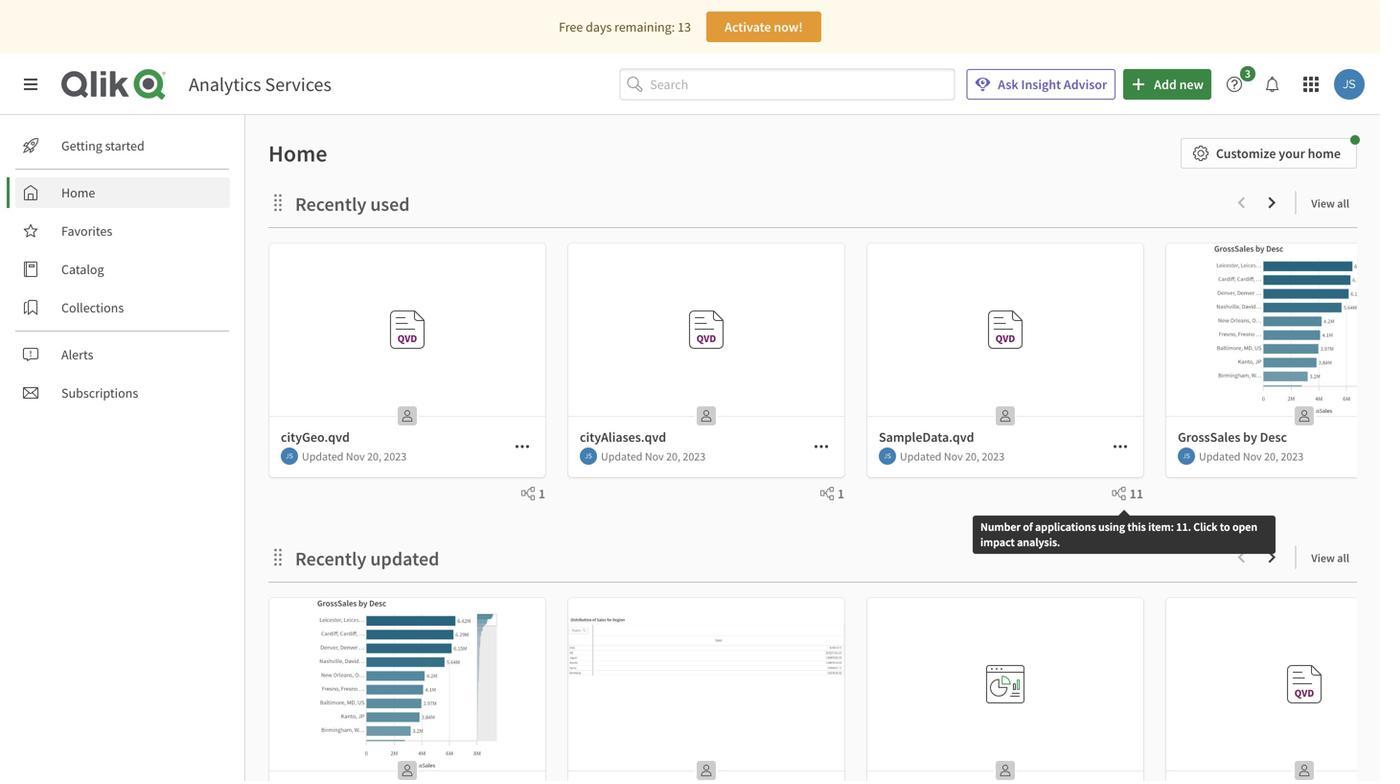 Task type: locate. For each thing, give the bounding box(es) containing it.
3 button
[[1219, 66, 1262, 100]]

1 vertical spatial recently
[[295, 547, 367, 571]]

0 horizontal spatial 1
[[539, 485, 545, 502]]

using
[[1099, 520, 1125, 534]]

number of applications using this item: 11. click to open impact analysis. tooltip
[[973, 502, 1276, 554]]

analytics
[[189, 72, 261, 96]]

4 20, from the left
[[1265, 449, 1279, 464]]

2 updated from the left
[[601, 449, 643, 464]]

view
[[1312, 196, 1335, 211], [1312, 551, 1335, 566]]

1 vertical spatial citygeo.qvd
[[281, 429, 350, 446]]

john smith image for grosssales by desc
[[1178, 448, 1195, 465]]

remaining:
[[615, 18, 675, 35]]

2 20, from the left
[[666, 449, 681, 464]]

citygeo.qvd
[[399, 397, 456, 412], [281, 429, 350, 446], [1296, 752, 1353, 766]]

updated
[[370, 547, 439, 571]]

ask
[[998, 76, 1019, 93]]

3 2023 from the left
[[982, 449, 1005, 464]]

1 horizontal spatial 1 button
[[813, 485, 845, 502]]

0 vertical spatial :
[[393, 397, 396, 412]]

1 vertical spatial :
[[1290, 752, 1294, 766]]

recently left updated
[[295, 547, 367, 571]]

view all
[[1312, 196, 1350, 211], [1312, 551, 1350, 566]]

4 nov from the left
[[1243, 449, 1262, 464]]

john smith image
[[281, 448, 298, 465], [580, 448, 597, 465], [879, 448, 896, 465], [1178, 448, 1195, 465]]

new
[[1180, 76, 1204, 93]]

1 for citygeo.qvd
[[539, 485, 545, 502]]

view for recently updated
[[1312, 551, 1335, 566]]

:
[[393, 397, 396, 412], [1290, 752, 1294, 766]]

all for recently used
[[1338, 196, 1350, 211]]

0 vertical spatial all
[[1338, 196, 1350, 211]]

1 view from the top
[[1312, 196, 1335, 211]]

view all link
[[1312, 191, 1357, 215], [1312, 545, 1357, 569]]

updated
[[302, 449, 344, 464], [601, 449, 643, 464], [900, 449, 942, 464], [1199, 449, 1241, 464]]

4 2023 from the left
[[1281, 449, 1304, 464]]

1 button for citygeo.qvd
[[514, 485, 545, 502]]

updated for sampledata.qvd
[[900, 449, 942, 464]]

free
[[559, 18, 583, 35]]

1 horizontal spatial home
[[268, 139, 327, 168]]

0 vertical spatial recently
[[295, 192, 367, 216]]

move collection image left recently used
[[268, 193, 288, 212]]

more actions image
[[515, 439, 530, 454], [814, 439, 829, 454], [1113, 439, 1128, 454]]

0 vertical spatial move collection image
[[268, 193, 288, 212]]

1 horizontal spatial : citygeo.qvd
[[1290, 752, 1353, 766]]

2 1 from the left
[[838, 485, 845, 502]]

john smith element for grosssales by desc
[[1178, 448, 1195, 465]]

started
[[105, 137, 145, 154]]

2 horizontal spatial more actions image
[[1113, 439, 1128, 454]]

1 button
[[514, 485, 545, 502], [813, 485, 845, 502]]

analytics services
[[189, 72, 332, 96]]

3 john smith image from the left
[[879, 448, 896, 465]]

20, for citygeo.qvd
[[367, 449, 382, 464]]

nov
[[346, 449, 365, 464], [645, 449, 664, 464], [944, 449, 963, 464], [1243, 449, 1262, 464]]

3 20, from the left
[[965, 449, 980, 464]]

4 john smith element from the left
[[1178, 448, 1195, 465]]

john smith element for citygeo.qvd
[[281, 448, 298, 465]]

john smith element for sampledata.qvd
[[879, 448, 896, 465]]

nov for sampledata.qvd
[[944, 449, 963, 464]]

0 horizontal spatial citygeo.qvd
[[281, 429, 350, 446]]

4 john smith image from the left
[[1178, 448, 1195, 465]]

4 updated nov 20, 2023 from the left
[[1199, 449, 1304, 464]]

1 vertical spatial view
[[1312, 551, 1335, 566]]

2 updated nov 20, 2023 from the left
[[601, 449, 706, 464]]

recently updated
[[295, 547, 439, 571]]

4 updated from the left
[[1199, 449, 1241, 464]]

grosssales
[[1178, 429, 1241, 446]]

personal element
[[392, 401, 423, 431], [691, 401, 722, 431], [990, 401, 1021, 431], [1289, 401, 1320, 431], [392, 755, 423, 781], [691, 755, 722, 781], [990, 755, 1021, 781], [1289, 755, 1320, 781]]

updated nov 20, 2023 for grosssales by desc
[[1199, 449, 1304, 464]]

advisor
[[1064, 76, 1107, 93]]

impact
[[981, 535, 1015, 550]]

0 horizontal spatial : citygeo.qvd
[[393, 397, 456, 412]]

1 vertical spatial cityaliases.qvd
[[580, 429, 666, 446]]

0 horizontal spatial sampledata.qvd
[[879, 429, 974, 446]]

3 nov from the left
[[944, 449, 963, 464]]

3 updated nov 20, 2023 from the left
[[900, 449, 1005, 464]]

1 1 button from the left
[[514, 485, 545, 502]]

: citygeo.qvd
[[393, 397, 456, 412], [1290, 752, 1353, 766]]

item:
[[1149, 520, 1174, 534]]

recently
[[295, 192, 367, 216], [295, 547, 367, 571]]

sampledata.qvd
[[986, 397, 1065, 412], [879, 429, 974, 446]]

1 horizontal spatial 1
[[838, 485, 845, 502]]

subscriptions
[[61, 384, 138, 402]]

1 more actions image from the left
[[515, 439, 530, 454]]

1 view all link from the top
[[1312, 191, 1357, 215]]

0 vertical spatial view
[[1312, 196, 1335, 211]]

updated nov 20, 2023 for cityaliases.qvd
[[601, 449, 706, 464]]

3 updated from the left
[[900, 449, 942, 464]]

collections
[[61, 299, 124, 316]]

2 view all link from the top
[[1312, 545, 1357, 569]]

2 view from the top
[[1312, 551, 1335, 566]]

2 2023 from the left
[[683, 449, 706, 464]]

1 john smith element from the left
[[281, 448, 298, 465]]

view all for recently used
[[1312, 196, 1350, 211]]

2023
[[384, 449, 407, 464], [683, 449, 706, 464], [982, 449, 1005, 464], [1281, 449, 1304, 464]]

1
[[539, 485, 545, 502], [838, 485, 845, 502]]

home down services
[[268, 139, 327, 168]]

number
[[981, 520, 1021, 534]]

2 john smith element from the left
[[580, 448, 597, 465]]

move collection image
[[268, 193, 288, 212], [268, 548, 288, 567]]

0 vertical spatial citygeo.qvd
[[399, 397, 456, 412]]

2 horizontal spatial citygeo.qvd
[[1296, 752, 1353, 766]]

view all link for recently used
[[1312, 191, 1357, 215]]

1 horizontal spatial more actions image
[[814, 439, 829, 454]]

0 vertical spatial cityaliases.qvd
[[691, 397, 762, 412]]

chart image
[[1167, 243, 1380, 416], [269, 598, 545, 771], [568, 598, 845, 771]]

1 vertical spatial : citygeo.qvd
[[1290, 752, 1353, 766]]

0 vertical spatial view all link
[[1312, 191, 1357, 215]]

updated nov 20, 2023
[[302, 449, 407, 464], [601, 449, 706, 464], [900, 449, 1005, 464], [1199, 449, 1304, 464]]

2 vertical spatial citygeo.qvd
[[1296, 752, 1353, 766]]

1 horizontal spatial cityaliases.qvd
[[691, 397, 762, 412]]

cityaliases.qvd
[[691, 397, 762, 412], [580, 429, 666, 446]]

1 2023 from the left
[[384, 449, 407, 464]]

2 nov from the left
[[645, 449, 664, 464]]

20, for cityaliases.qvd
[[666, 449, 681, 464]]

0 horizontal spatial cityaliases.qvd
[[580, 429, 666, 446]]

2 more actions image from the left
[[814, 439, 829, 454]]

1 view all from the top
[[1312, 196, 1350, 211]]

1 vertical spatial view all link
[[1312, 545, 1357, 569]]

0 horizontal spatial home
[[61, 184, 95, 201]]

john smith element
[[281, 448, 298, 465], [580, 448, 597, 465], [879, 448, 896, 465], [1178, 448, 1195, 465]]

2 john smith image from the left
[[580, 448, 597, 465]]

home
[[1308, 145, 1341, 162]]

recently for recently used
[[295, 192, 367, 216]]

john smith image for sampledata.qvd
[[879, 448, 896, 465]]

alerts
[[61, 346, 93, 363]]

2023 for citygeo.qvd
[[384, 449, 407, 464]]

home up the favorites at the left of page
[[61, 184, 95, 201]]

move collection image left 'recently updated'
[[268, 548, 288, 567]]

3 more actions image from the left
[[1113, 439, 1128, 454]]

1 horizontal spatial :
[[1290, 752, 1294, 766]]

1 button for cityaliases.qvd
[[813, 485, 845, 502]]

1 vertical spatial home
[[61, 184, 95, 201]]

1 john smith image from the left
[[281, 448, 298, 465]]

0 horizontal spatial 1 button
[[514, 485, 545, 502]]

john smith element for cityaliases.qvd
[[580, 448, 597, 465]]

1 updated nov 20, 2023 from the left
[[302, 449, 407, 464]]

home main content
[[238, 115, 1380, 781]]

used
[[370, 192, 410, 216]]

3 john smith element from the left
[[879, 448, 896, 465]]

0 horizontal spatial more actions image
[[515, 439, 530, 454]]

2 view all from the top
[[1312, 551, 1350, 566]]

view for recently used
[[1312, 196, 1335, 211]]

1 20, from the left
[[367, 449, 382, 464]]

1 horizontal spatial sampledata.qvd
[[986, 397, 1065, 412]]

1 1 from the left
[[539, 485, 545, 502]]

navigation pane element
[[0, 123, 244, 416]]

3
[[1245, 66, 1251, 81]]

recently left used
[[295, 192, 367, 216]]

all
[[1338, 196, 1350, 211], [1338, 551, 1350, 566]]

1 nov from the left
[[346, 449, 365, 464]]

customize your home
[[1216, 145, 1341, 162]]

1 updated from the left
[[302, 449, 344, 464]]

1 vertical spatial view all
[[1312, 551, 1350, 566]]

more actions image for sampledata.qvd
[[1113, 439, 1128, 454]]

1 vertical spatial all
[[1338, 551, 1350, 566]]

all for recently updated
[[1338, 551, 1350, 566]]

1 for cityaliases.qvd
[[838, 485, 845, 502]]

desc
[[1260, 429, 1288, 446]]

more actions image for citygeo.qvd
[[515, 439, 530, 454]]

1 all from the top
[[1338, 196, 1350, 211]]

nov for cityaliases.qvd
[[645, 449, 664, 464]]

2 all from the top
[[1338, 551, 1350, 566]]

updated for grosssales by desc
[[1199, 449, 1241, 464]]

0 vertical spatial view all
[[1312, 196, 1350, 211]]

this
[[1128, 520, 1146, 534]]

1 vertical spatial move collection image
[[268, 548, 288, 567]]

updated nov 20, 2023 for citygeo.qvd
[[302, 449, 407, 464]]

2 1 button from the left
[[813, 485, 845, 502]]

0 vertical spatial home
[[268, 139, 327, 168]]

open
[[1233, 520, 1258, 534]]

2023 for sampledata.qvd
[[982, 449, 1005, 464]]

0 vertical spatial : citygeo.qvd
[[393, 397, 456, 412]]

home
[[268, 139, 327, 168], [61, 184, 95, 201]]

john smith image for cityaliases.qvd
[[580, 448, 597, 465]]

20,
[[367, 449, 382, 464], [666, 449, 681, 464], [965, 449, 980, 464], [1265, 449, 1279, 464]]

2023 for cityaliases.qvd
[[683, 449, 706, 464]]



Task type: vqa. For each thing, say whether or not it's contained in the screenshot.
the countryAliases.qvd to the bottom
no



Task type: describe. For each thing, give the bounding box(es) containing it.
0 vertical spatial sampledata.qvd
[[986, 397, 1065, 412]]

getting started
[[61, 137, 145, 154]]

activate
[[725, 18, 771, 35]]

1 horizontal spatial chart image
[[568, 598, 845, 771]]

add new
[[1154, 76, 1204, 93]]

applications
[[1035, 520, 1096, 534]]

subscriptions link
[[15, 378, 230, 408]]

close sidebar menu image
[[23, 77, 38, 92]]

collections link
[[15, 292, 230, 323]]

number of applications using this item: 11. click to open impact analysis.
[[981, 520, 1258, 550]]

move collection image for recently updated
[[268, 548, 288, 567]]

updated for citygeo.qvd
[[302, 449, 344, 464]]

home inside main content
[[268, 139, 327, 168]]

now!
[[774, 18, 803, 35]]

move collection image for recently used
[[268, 193, 288, 212]]

ask insight advisor
[[998, 76, 1107, 93]]

2 horizontal spatial chart image
[[1167, 243, 1380, 416]]

view all for recently updated
[[1312, 551, 1350, 566]]

to
[[1220, 520, 1230, 534]]

customize your home button
[[1181, 138, 1357, 169]]

view all link for recently updated
[[1312, 545, 1357, 569]]

by
[[1244, 429, 1258, 446]]

getting
[[61, 137, 102, 154]]

catalog link
[[15, 254, 230, 285]]

0 horizontal spatial :
[[393, 397, 396, 412]]

activate now! link
[[706, 12, 822, 42]]

home link
[[15, 177, 230, 208]]

favorites
[[61, 222, 112, 240]]

days
[[586, 18, 612, 35]]

john smith image for citygeo.qvd
[[281, 448, 298, 465]]

alerts link
[[15, 339, 230, 370]]

more actions image for cityaliases.qvd
[[814, 439, 829, 454]]

11 button
[[1105, 485, 1144, 502]]

add new button
[[1124, 69, 1212, 100]]

catalog
[[61, 261, 104, 278]]

click
[[1194, 520, 1218, 534]]

analysis.
[[1017, 535, 1061, 550]]

2023 for grosssales by desc
[[1281, 449, 1304, 464]]

Search text field
[[650, 69, 955, 100]]

0 horizontal spatial chart image
[[269, 598, 545, 771]]

recently used
[[295, 192, 410, 216]]

searchbar element
[[620, 69, 955, 100]]

updated nov 20, 2023 for sampledata.qvd
[[900, 449, 1005, 464]]

insight
[[1021, 76, 1061, 93]]

20, for sampledata.qvd
[[965, 449, 980, 464]]

grosssales by desc
[[1178, 429, 1288, 446]]

customize
[[1216, 145, 1276, 162]]

home inside navigation pane element
[[61, 184, 95, 201]]

recently for recently updated
[[295, 547, 367, 571]]

favorites link
[[15, 216, 230, 246]]

free days remaining: 13
[[559, 18, 691, 35]]

nov for citygeo.qvd
[[346, 449, 365, 464]]

20, for grosssales by desc
[[1265, 449, 1279, 464]]

ask insight advisor button
[[967, 69, 1116, 100]]

john smith image
[[1334, 69, 1365, 100]]

updated for cityaliases.qvd
[[601, 449, 643, 464]]

analytics services element
[[189, 72, 332, 96]]

your
[[1279, 145, 1306, 162]]

activate now!
[[725, 18, 803, 35]]

add
[[1154, 76, 1177, 93]]

1 horizontal spatial citygeo.qvd
[[399, 397, 456, 412]]

recently updated link
[[295, 547, 447, 571]]

11
[[1130, 485, 1144, 502]]

13
[[678, 18, 691, 35]]

11.
[[1177, 520, 1192, 534]]

of
[[1023, 520, 1033, 534]]

getting started link
[[15, 130, 230, 161]]

nov for grosssales by desc
[[1243, 449, 1262, 464]]

recently used link
[[295, 192, 418, 216]]

services
[[265, 72, 332, 96]]

1 vertical spatial sampledata.qvd
[[879, 429, 974, 446]]



